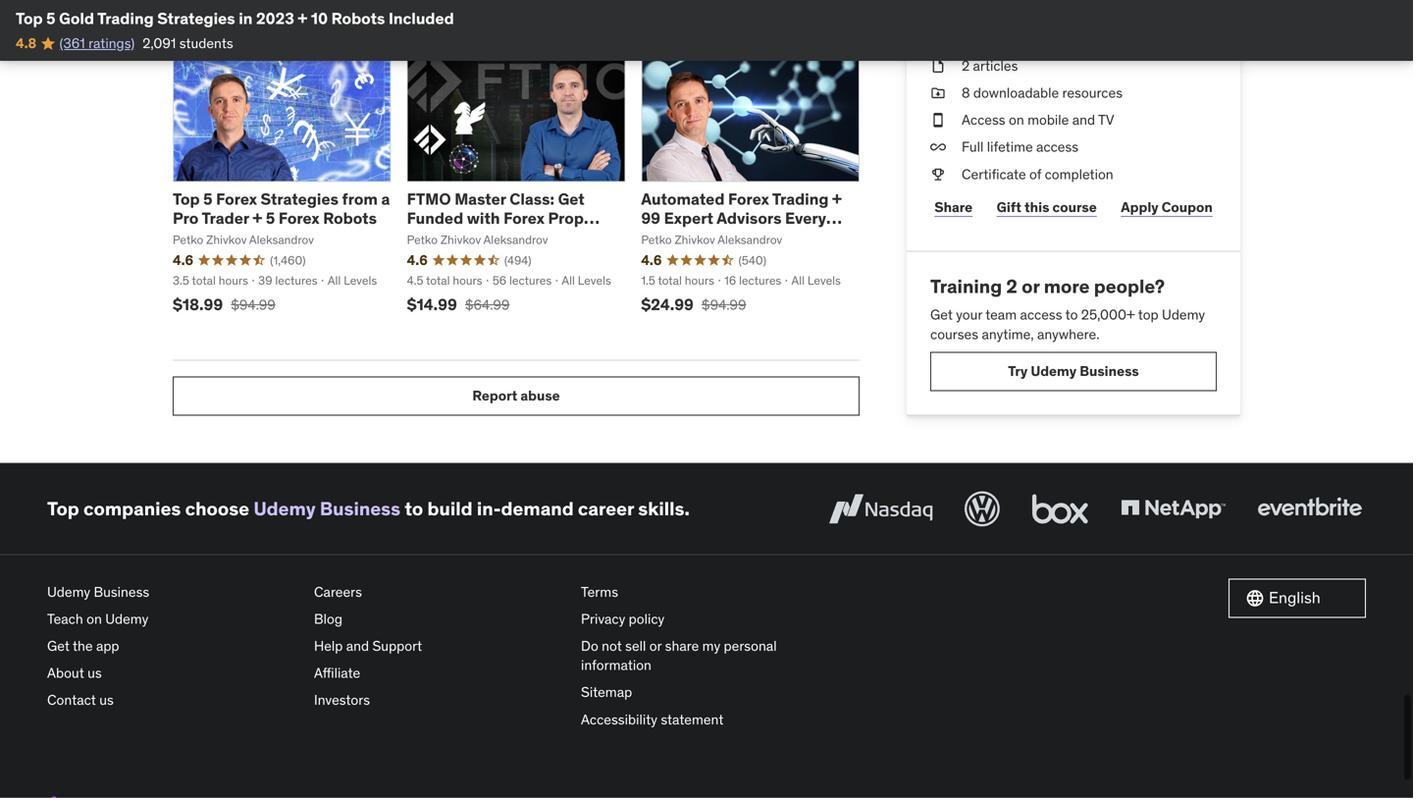 Task type: vqa. For each thing, say whether or not it's contained in the screenshot.


Task type: describe. For each thing, give the bounding box(es) containing it.
teach on udemy link
[[47, 606, 298, 633]]

zhivkov inside top 5 forex strategies from a pro trader + 5 forex robots petko zhivkov aleksandrov
[[206, 232, 247, 247]]

downloadable
[[974, 84, 1059, 102]]

2 horizontal spatial 5
[[266, 208, 275, 228]]

english
[[1269, 588, 1321, 608]]

forex inside ftmo master class: get funded with forex prop trading firms
[[504, 208, 545, 228]]

$64.99
[[465, 296, 510, 313]]

1 horizontal spatial business
[[320, 497, 401, 520]]

share
[[665, 637, 699, 655]]

articles
[[973, 57, 1018, 75]]

policy
[[629, 610, 665, 628]]

funded
[[407, 208, 463, 228]]

information
[[581, 656, 652, 674]]

terms privacy policy do not sell or share my personal information sitemap accessibility statement
[[581, 583, 777, 728]]

56 lectures
[[493, 273, 552, 288]]

access
[[962, 111, 1006, 129]]

this
[[1025, 198, 1050, 216]]

1460 reviews element
[[270, 252, 306, 269]]

8 downloadable resources
[[962, 84, 1123, 102]]

sitemap link
[[581, 679, 832, 706]]

terms link
[[581, 579, 832, 606]]

levels for top 5 forex strategies from a pro trader + 5 forex robots
[[344, 273, 377, 288]]

career
[[578, 497, 634, 520]]

(494)
[[504, 253, 532, 268]]

xsmall image for full
[[931, 138, 946, 157]]

2023
[[256, 8, 294, 28]]

0 vertical spatial on
[[1009, 111, 1025, 129]]

privacy policy link
[[581, 606, 832, 633]]

top for top companies choose udemy business to build in-demand career skills.
[[47, 497, 79, 520]]

help
[[314, 637, 343, 655]]

total for $24.99
[[658, 273, 682, 288]]

gift this course link
[[993, 188, 1101, 227]]

+ inside automated forex trading + 99 expert advisors every month
[[832, 189, 842, 209]]

in-
[[477, 497, 501, 520]]

top for top 5 forex strategies from a pro trader + 5 forex robots petko zhivkov aleksandrov
[[173, 189, 200, 209]]

mobile
[[1028, 111, 1069, 129]]

my
[[702, 637, 721, 655]]

more courses by petko zhivkov aleksandrov
[[173, 14, 666, 44]]

certificate
[[962, 165, 1026, 183]]

share button
[[931, 188, 977, 227]]

demand
[[501, 497, 574, 520]]

support
[[372, 637, 422, 655]]

all levels for ftmo master class: get funded with forex prop trading firms
[[562, 273, 611, 288]]

terms
[[581, 583, 618, 601]]

petko zhivkov aleksandrov link
[[364, 14, 666, 44]]

0 vertical spatial udemy business link
[[254, 497, 401, 520]]

sitemap
[[581, 683, 632, 701]]

$24.99 $94.99
[[641, 294, 746, 314]]

accessibility statement link
[[581, 706, 832, 733]]

all for top 5 forex strategies from a pro trader + 5 forex robots
[[328, 273, 341, 288]]

full
[[962, 138, 984, 156]]

abuse
[[521, 387, 560, 404]]

1.5 total hours
[[641, 273, 715, 288]]

your
[[956, 306, 983, 324]]

$14.99 $64.99
[[407, 294, 510, 314]]

+ inside top 5 forex strategies from a pro trader + 5 forex robots petko zhivkov aleksandrov
[[253, 208, 262, 228]]

access on mobile and tv
[[962, 111, 1115, 129]]

petko right by
[[364, 14, 430, 44]]

4.6 for top 5 forex strategies from a pro trader + 5 forex robots
[[173, 251, 194, 269]]

from
[[342, 189, 378, 209]]

and for tv
[[1073, 111, 1096, 129]]

xsmall image for 8
[[931, 83, 946, 103]]

10
[[311, 8, 328, 28]]

2 inside training 2 or more people? get your team access to 25,000+ top udemy courses anytime, anywhere.
[[1007, 274, 1018, 298]]

2,091 students
[[143, 34, 233, 52]]

2,091
[[143, 34, 176, 52]]

get the app link
[[47, 633, 298, 660]]

pro
[[173, 208, 199, 228]]

udemy up teach
[[47, 583, 90, 601]]

the
[[73, 637, 93, 655]]

$24.99
[[641, 294, 694, 314]]

affiliate
[[314, 664, 360, 682]]

top for top 5 gold trading strategies in 2023 + 10 robots included
[[16, 8, 43, 28]]

494 reviews element
[[504, 252, 532, 269]]

trader
[[202, 208, 249, 228]]

39
[[258, 273, 272, 288]]

petko down 99
[[641, 232, 672, 247]]

full lifetime access
[[962, 138, 1079, 156]]

0 horizontal spatial strategies
[[157, 8, 235, 28]]

petko inside top 5 forex strategies from a pro trader + 5 forex robots petko zhivkov aleksandrov
[[173, 232, 203, 247]]

2 articles
[[962, 57, 1018, 75]]

xsmall image for access
[[931, 111, 946, 130]]

eventbrite image
[[1253, 487, 1366, 530]]

petko down funded
[[407, 232, 438, 247]]

choose
[[185, 497, 249, 520]]

trading inside automated forex trading + 99 expert advisors every month
[[772, 189, 829, 209]]

small image
[[1246, 588, 1265, 608]]

apply
[[1121, 198, 1159, 216]]

petko zhivkov aleksandrov for with
[[407, 232, 548, 247]]

udemy image
[[47, 796, 137, 798]]

report abuse
[[472, 387, 560, 404]]

about us link
[[47, 660, 298, 687]]

all levels for automated forex trading + 99 expert advisors every month
[[792, 273, 841, 288]]

1 vertical spatial to
[[405, 497, 423, 520]]

share
[[935, 198, 973, 216]]

privacy
[[581, 610, 626, 628]]

contact
[[47, 691, 96, 709]]

3.5
[[173, 273, 189, 288]]

build
[[427, 497, 473, 520]]

ftmo master class: get funded with forex prop trading firms link
[[407, 189, 600, 247]]

99
[[641, 208, 661, 228]]

get for 2
[[931, 306, 953, 324]]

$94.99 for $24.99
[[702, 296, 746, 313]]

udemy inside try udemy business link
[[1031, 362, 1077, 380]]

forex up '(1,460)'
[[279, 208, 320, 228]]

(361
[[59, 34, 85, 52]]

course
[[1053, 198, 1097, 216]]

total for $14.99
[[426, 273, 450, 288]]

udemy right the "choose"
[[254, 497, 316, 520]]

report
[[472, 387, 518, 404]]

month
[[641, 227, 690, 247]]

56
[[493, 273, 507, 288]]



Task type: locate. For each thing, give the bounding box(es) containing it.
540 reviews element
[[739, 252, 767, 269]]

hours
[[219, 273, 248, 288], [453, 273, 483, 288], [685, 273, 715, 288]]

to left build
[[405, 497, 423, 520]]

included
[[389, 8, 454, 28]]

levels left 1.5
[[578, 273, 611, 288]]

do not sell or share my personal information button
[[581, 633, 832, 679]]

top up 4.8
[[16, 8, 43, 28]]

1 xsmall image from the top
[[931, 56, 946, 76]]

with
[[467, 208, 500, 228]]

top inside top 5 forex strategies from a pro trader + 5 forex robots petko zhivkov aleksandrov
[[173, 189, 200, 209]]

hours for $14.99
[[453, 273, 483, 288]]

tv
[[1098, 111, 1115, 129]]

box image
[[1028, 487, 1093, 530]]

master
[[455, 189, 506, 209]]

top companies choose udemy business to build in-demand career skills.
[[47, 497, 690, 520]]

hours up $24.99 $94.99
[[685, 273, 715, 288]]

lectures down 540 reviews element
[[739, 273, 782, 288]]

2 horizontal spatial levels
[[808, 273, 841, 288]]

every
[[785, 208, 827, 228]]

on inside udemy business teach on udemy get the app about us contact us
[[86, 610, 102, 628]]

1 horizontal spatial 5
[[203, 189, 213, 209]]

class:
[[510, 189, 555, 209]]

$94.99 down 16
[[702, 296, 746, 313]]

5 right pro
[[203, 189, 213, 209]]

automated forex trading + 99 expert advisors every month link
[[641, 189, 842, 247]]

2 horizontal spatial all
[[792, 273, 805, 288]]

2 vertical spatial top
[[47, 497, 79, 520]]

xsmall image left 2 articles
[[931, 56, 946, 76]]

1 horizontal spatial +
[[298, 8, 308, 28]]

0 horizontal spatial to
[[405, 497, 423, 520]]

0 vertical spatial or
[[1022, 274, 1040, 298]]

try udemy business link
[[931, 352, 1217, 391]]

udemy right try on the right top of the page
[[1031, 362, 1077, 380]]

forex left every
[[728, 189, 769, 209]]

access down 'mobile'
[[1037, 138, 1079, 156]]

1 vertical spatial us
[[99, 691, 114, 709]]

2 horizontal spatial business
[[1080, 362, 1139, 380]]

get inside training 2 or more people? get your team access to 25,000+ top udemy courses anytime, anywhere.
[[931, 306, 953, 324]]

more
[[173, 14, 230, 44]]

levels for automated forex trading + 99 expert advisors every month
[[808, 273, 841, 288]]

xsmall image
[[931, 56, 946, 76], [931, 83, 946, 103], [931, 111, 946, 130], [931, 138, 946, 157]]

robots left a
[[323, 208, 377, 228]]

try udemy business
[[1008, 362, 1139, 380]]

16 lectures
[[725, 273, 782, 288]]

by
[[332, 14, 359, 44]]

1 vertical spatial and
[[346, 637, 369, 655]]

$94.99 inside $24.99 $94.99
[[702, 296, 746, 313]]

0 vertical spatial top
[[16, 8, 43, 28]]

1 horizontal spatial top
[[47, 497, 79, 520]]

hours up $18.99 $94.99
[[219, 273, 248, 288]]

not
[[602, 637, 622, 655]]

0 horizontal spatial hours
[[219, 273, 248, 288]]

nasdaq image
[[825, 487, 937, 530]]

1 vertical spatial strategies
[[261, 189, 339, 209]]

and for support
[[346, 637, 369, 655]]

all levels for top 5 forex strategies from a pro trader + 5 forex robots
[[328, 273, 377, 288]]

1 vertical spatial get
[[931, 306, 953, 324]]

0 horizontal spatial 5
[[46, 8, 56, 28]]

sell
[[625, 637, 646, 655]]

+ left 10
[[298, 8, 308, 28]]

skills.
[[638, 497, 690, 520]]

teach
[[47, 610, 83, 628]]

all right 16 lectures
[[792, 273, 805, 288]]

petko down pro
[[173, 232, 203, 247]]

1 vertical spatial business
[[320, 497, 401, 520]]

get inside ftmo master class: get funded with forex prop trading firms
[[558, 189, 585, 209]]

lectures for $24.99
[[739, 273, 782, 288]]

to
[[1066, 306, 1078, 324], [405, 497, 423, 520]]

strategies inside top 5 forex strategies from a pro trader + 5 forex robots petko zhivkov aleksandrov
[[261, 189, 339, 209]]

3 hours from the left
[[685, 273, 715, 288]]

1 levels from the left
[[344, 273, 377, 288]]

xsmall image up xsmall image
[[931, 138, 946, 157]]

$94.99 for $18.99
[[231, 296, 276, 313]]

1 horizontal spatial 2
[[1007, 274, 1018, 298]]

1 vertical spatial udemy business link
[[47, 579, 298, 606]]

2 horizontal spatial total
[[658, 273, 682, 288]]

5 left 'gold'
[[46, 8, 56, 28]]

total right 4.5
[[426, 273, 450, 288]]

1 horizontal spatial on
[[1009, 111, 1025, 129]]

5 right trader
[[266, 208, 275, 228]]

all for ftmo master class: get funded with forex prop trading firms
[[562, 273, 575, 288]]

lectures for $14.99
[[509, 273, 552, 288]]

0 vertical spatial and
[[1073, 111, 1096, 129]]

apply coupon
[[1121, 198, 1213, 216]]

get
[[558, 189, 585, 209], [931, 306, 953, 324], [47, 637, 70, 655]]

forex right pro
[[216, 189, 257, 209]]

0 horizontal spatial and
[[346, 637, 369, 655]]

top
[[1138, 306, 1159, 324]]

2 all from the left
[[562, 273, 575, 288]]

hours up "$14.99 $64.99"
[[453, 273, 483, 288]]

udemy
[[1162, 306, 1206, 324], [1031, 362, 1077, 380], [254, 497, 316, 520], [47, 583, 90, 601], [105, 610, 148, 628]]

forex right with
[[504, 208, 545, 228]]

2 up 8
[[962, 57, 970, 75]]

2 horizontal spatial get
[[931, 306, 953, 324]]

1 horizontal spatial to
[[1066, 306, 1078, 324]]

$14.99
[[407, 294, 457, 314]]

$18.99
[[173, 294, 223, 314]]

udemy business link up careers
[[254, 497, 401, 520]]

business down anywhere.
[[1080, 362, 1139, 380]]

top 5 forex strategies from a pro trader + 5 forex robots petko zhivkov aleksandrov
[[173, 189, 390, 247]]

hours for $18.99
[[219, 273, 248, 288]]

robots inside top 5 forex strategies from a pro trader + 5 forex robots petko zhivkov aleksandrov
[[323, 208, 377, 228]]

1 horizontal spatial or
[[1022, 274, 1040, 298]]

get for business
[[47, 637, 70, 655]]

(361 ratings)
[[59, 34, 135, 52]]

2 all levels from the left
[[562, 273, 611, 288]]

or right "sell"
[[650, 637, 662, 655]]

udemy business link up get the app "link"
[[47, 579, 298, 606]]

xsmall image left access
[[931, 111, 946, 130]]

0 horizontal spatial business
[[94, 583, 149, 601]]

2 horizontal spatial 4.6
[[641, 251, 662, 269]]

3 all from the left
[[792, 273, 805, 288]]

1 vertical spatial top
[[173, 189, 200, 209]]

companies
[[83, 497, 181, 520]]

3.5 total hours
[[173, 273, 248, 288]]

hours for $24.99
[[685, 273, 715, 288]]

0 vertical spatial robots
[[331, 8, 385, 28]]

1 horizontal spatial all
[[562, 273, 575, 288]]

0 vertical spatial get
[[558, 189, 585, 209]]

all levels right 16 lectures
[[792, 273, 841, 288]]

+ right trader
[[253, 208, 262, 228]]

udemy right top
[[1162, 306, 1206, 324]]

careers link
[[314, 579, 565, 606]]

1 lectures from the left
[[275, 273, 318, 288]]

+ right every
[[832, 189, 842, 209]]

2 vertical spatial trading
[[407, 227, 464, 247]]

1 horizontal spatial $94.99
[[702, 296, 746, 313]]

2 levels from the left
[[578, 273, 611, 288]]

$18.99 $94.99
[[173, 294, 276, 314]]

aleksandrov inside top 5 forex strategies from a pro trader + 5 forex robots petko zhivkov aleksandrov
[[249, 232, 314, 247]]

2 vertical spatial business
[[94, 583, 149, 601]]

total
[[192, 273, 216, 288], [426, 273, 450, 288], [658, 273, 682, 288]]

and right help
[[346, 637, 369, 655]]

automated forex trading + 99 expert advisors every month
[[641, 189, 842, 247]]

2
[[962, 57, 970, 75], [1007, 274, 1018, 298]]

1 hours from the left
[[219, 273, 248, 288]]

4.6 for ftmo master class: get funded with forex prop trading firms
[[407, 251, 428, 269]]

2 horizontal spatial +
[[832, 189, 842, 209]]

petko zhivkov aleksandrov
[[407, 232, 548, 247], [641, 232, 783, 247]]

1 vertical spatial access
[[1020, 306, 1063, 324]]

1 4.6 from the left
[[173, 251, 194, 269]]

2 lectures from the left
[[509, 273, 552, 288]]

more
[[1044, 274, 1090, 298]]

blog
[[314, 610, 343, 628]]

a
[[381, 189, 390, 209]]

2 vertical spatial get
[[47, 637, 70, 655]]

1 horizontal spatial strategies
[[261, 189, 339, 209]]

automated
[[641, 189, 725, 209]]

4 xsmall image from the top
[[931, 138, 946, 157]]

1 horizontal spatial get
[[558, 189, 585, 209]]

about
[[47, 664, 84, 682]]

trading inside ftmo master class: get funded with forex prop trading firms
[[407, 227, 464, 247]]

udemy inside training 2 or more people? get your team access to 25,000+ top udemy courses anytime, anywhere.
[[1162, 306, 1206, 324]]

on
[[1009, 111, 1025, 129], [86, 610, 102, 628]]

5 for gold
[[46, 8, 56, 28]]

top 5 gold trading strategies in 2023 + 10 robots included
[[16, 8, 454, 28]]

2 $94.99 from the left
[[702, 296, 746, 313]]

top left trader
[[173, 189, 200, 209]]

1 all levels from the left
[[328, 273, 377, 288]]

to inside training 2 or more people? get your team access to 25,000+ top udemy courses anytime, anywhere.
[[1066, 306, 1078, 324]]

1 horizontal spatial total
[[426, 273, 450, 288]]

2 up team
[[1007, 274, 1018, 298]]

get right the class:
[[558, 189, 585, 209]]

us right "contact"
[[99, 691, 114, 709]]

3 all levels from the left
[[792, 273, 841, 288]]

personal
[[724, 637, 777, 655]]

gold
[[59, 8, 94, 28]]

1 petko zhivkov aleksandrov from the left
[[407, 232, 548, 247]]

all levels left 4.5
[[328, 273, 377, 288]]

xsmall image
[[931, 165, 946, 184]]

anywhere.
[[1038, 325, 1100, 343]]

total right 1.5
[[658, 273, 682, 288]]

3 levels from the left
[[808, 273, 841, 288]]

business inside udemy business teach on udemy get the app about us contact us
[[94, 583, 149, 601]]

top 5 forex strategies from a pro trader + 5 forex robots link
[[173, 189, 390, 228]]

petko zhivkov aleksandrov down expert
[[641, 232, 783, 247]]

forex inside automated forex trading + 99 expert advisors every month
[[728, 189, 769, 209]]

get inside udemy business teach on udemy get the app about us contact us
[[47, 637, 70, 655]]

3 lectures from the left
[[739, 273, 782, 288]]

petko zhivkov aleksandrov for expert
[[641, 232, 783, 247]]

try
[[1008, 362, 1028, 380]]

0 vertical spatial trading
[[97, 8, 154, 28]]

certificate of completion
[[962, 165, 1114, 183]]

1 vertical spatial robots
[[323, 208, 377, 228]]

xsmall image for 2
[[931, 56, 946, 76]]

1 vertical spatial trading
[[772, 189, 829, 209]]

1 all from the left
[[328, 273, 341, 288]]

students
[[179, 34, 233, 52]]

investors
[[314, 691, 370, 709]]

2 total from the left
[[426, 273, 450, 288]]

2 xsmall image from the top
[[931, 83, 946, 103]]

get left the
[[47, 637, 70, 655]]

on down downloadable
[[1009, 111, 1025, 129]]

1 $94.99 from the left
[[231, 296, 276, 313]]

strategies left from
[[261, 189, 339, 209]]

xsmall image left 8
[[931, 83, 946, 103]]

to up anywhere.
[[1066, 306, 1078, 324]]

0 horizontal spatial or
[[650, 637, 662, 655]]

business up careers
[[320, 497, 401, 520]]

$94.99 down 39
[[231, 296, 276, 313]]

3 xsmall image from the top
[[931, 111, 946, 130]]

advisors
[[717, 208, 782, 228]]

0 horizontal spatial $94.99
[[231, 296, 276, 313]]

levels for ftmo master class: get funded with forex prop trading firms
[[578, 273, 611, 288]]

lectures for $18.99
[[275, 273, 318, 288]]

all levels left 1.5
[[562, 273, 611, 288]]

3 total from the left
[[658, 273, 682, 288]]

or inside terms privacy policy do not sell or share my personal information sitemap accessibility statement
[[650, 637, 662, 655]]

0 horizontal spatial all
[[328, 273, 341, 288]]

0 vertical spatial 2
[[962, 57, 970, 75]]

4.6 up 3.5
[[173, 251, 194, 269]]

strategies
[[157, 8, 235, 28], [261, 189, 339, 209]]

lectures down "1460 reviews" element
[[275, 273, 318, 288]]

1 horizontal spatial all levels
[[562, 273, 611, 288]]

4.8
[[16, 34, 36, 52]]

2 horizontal spatial hours
[[685, 273, 715, 288]]

0 horizontal spatial petko zhivkov aleksandrov
[[407, 232, 548, 247]]

of
[[1030, 165, 1042, 183]]

and left tv
[[1073, 111, 1096, 129]]

0 horizontal spatial +
[[253, 208, 262, 228]]

netapp image
[[1117, 487, 1230, 530]]

lectures down 494 reviews element
[[509, 273, 552, 288]]

1 horizontal spatial 4.6
[[407, 251, 428, 269]]

and inside 'careers blog help and support affiliate investors'
[[346, 637, 369, 655]]

0 horizontal spatial total
[[192, 273, 216, 288]]

apply coupon button
[[1117, 188, 1217, 227]]

access up anywhere.
[[1020, 306, 1063, 324]]

or inside training 2 or more people? get your team access to 25,000+ top udemy courses anytime, anywhere.
[[1022, 274, 1040, 298]]

1 horizontal spatial trading
[[407, 227, 464, 247]]

2 horizontal spatial trading
[[772, 189, 829, 209]]

0 horizontal spatial lectures
[[275, 273, 318, 288]]

0 vertical spatial to
[[1066, 306, 1078, 324]]

careers blog help and support affiliate investors
[[314, 583, 422, 709]]

gift
[[997, 198, 1022, 216]]

0 horizontal spatial 2
[[962, 57, 970, 75]]

business
[[1080, 362, 1139, 380], [320, 497, 401, 520], [94, 583, 149, 601]]

robots right 10
[[331, 8, 385, 28]]

get up the "courses"
[[931, 306, 953, 324]]

ftmo
[[407, 189, 451, 209]]

blog link
[[314, 606, 565, 633]]

or left more at right
[[1022, 274, 1040, 298]]

total for $18.99
[[192, 273, 216, 288]]

1 vertical spatial or
[[650, 637, 662, 655]]

do
[[581, 637, 599, 655]]

0 vertical spatial strategies
[[157, 8, 235, 28]]

careers
[[314, 583, 362, 601]]

0 horizontal spatial levels
[[344, 273, 377, 288]]

0 horizontal spatial on
[[86, 610, 102, 628]]

0 vertical spatial access
[[1037, 138, 1079, 156]]

levels
[[344, 273, 377, 288], [578, 273, 611, 288], [808, 273, 841, 288]]

us right about
[[87, 664, 102, 682]]

0 horizontal spatial all levels
[[328, 273, 377, 288]]

4.6 up 4.5
[[407, 251, 428, 269]]

all right 56 lectures
[[562, 273, 575, 288]]

all right 39 lectures
[[328, 273, 341, 288]]

on right teach
[[86, 610, 102, 628]]

total right 3.5
[[192, 273, 216, 288]]

1 horizontal spatial levels
[[578, 273, 611, 288]]

courses
[[235, 14, 327, 44]]

statement
[[661, 710, 724, 728]]

ratings)
[[88, 34, 135, 52]]

1 horizontal spatial hours
[[453, 273, 483, 288]]

1 vertical spatial on
[[86, 610, 102, 628]]

2 hours from the left
[[453, 273, 483, 288]]

$94.99
[[231, 296, 276, 313], [702, 296, 746, 313]]

us
[[87, 664, 102, 682], [99, 691, 114, 709]]

strategies up '2,091 students'
[[157, 8, 235, 28]]

gift this course
[[997, 198, 1097, 216]]

in
[[239, 8, 253, 28]]

2 horizontal spatial top
[[173, 189, 200, 209]]

0 horizontal spatial top
[[16, 8, 43, 28]]

all for automated forex trading + 99 expert advisors every month
[[792, 273, 805, 288]]

people?
[[1094, 274, 1165, 298]]

4.6 up 1.5
[[641, 251, 662, 269]]

all
[[328, 273, 341, 288], [562, 273, 575, 288], [792, 273, 805, 288]]

0 horizontal spatial get
[[47, 637, 70, 655]]

access inside training 2 or more people? get your team access to 25,000+ top udemy courses anytime, anywhere.
[[1020, 306, 1063, 324]]

0 vertical spatial business
[[1080, 362, 1139, 380]]

0 vertical spatial us
[[87, 664, 102, 682]]

top left companies
[[47, 497, 79, 520]]

2 4.6 from the left
[[407, 251, 428, 269]]

1 horizontal spatial and
[[1073, 111, 1096, 129]]

5 for forex
[[203, 189, 213, 209]]

petko zhivkov aleksandrov down with
[[407, 232, 548, 247]]

2 horizontal spatial all levels
[[792, 273, 841, 288]]

3 4.6 from the left
[[641, 251, 662, 269]]

4.5
[[407, 273, 424, 288]]

1 horizontal spatial lectures
[[509, 273, 552, 288]]

levels down every
[[808, 273, 841, 288]]

business up app
[[94, 583, 149, 601]]

udemy up app
[[105, 610, 148, 628]]

1 vertical spatial 2
[[1007, 274, 1018, 298]]

1 total from the left
[[192, 273, 216, 288]]

affiliate link
[[314, 660, 565, 687]]

0 horizontal spatial 4.6
[[173, 251, 194, 269]]

1 horizontal spatial petko zhivkov aleksandrov
[[641, 232, 783, 247]]

4.6 for automated forex trading + 99 expert advisors every month
[[641, 251, 662, 269]]

volkswagen image
[[961, 487, 1004, 530]]

report abuse button
[[173, 376, 860, 416]]

$94.99 inside $18.99 $94.99
[[231, 296, 276, 313]]

2 petko zhivkov aleksandrov from the left
[[641, 232, 783, 247]]

0 horizontal spatial trading
[[97, 8, 154, 28]]

levels left 4.5
[[344, 273, 377, 288]]

2 horizontal spatial lectures
[[739, 273, 782, 288]]



